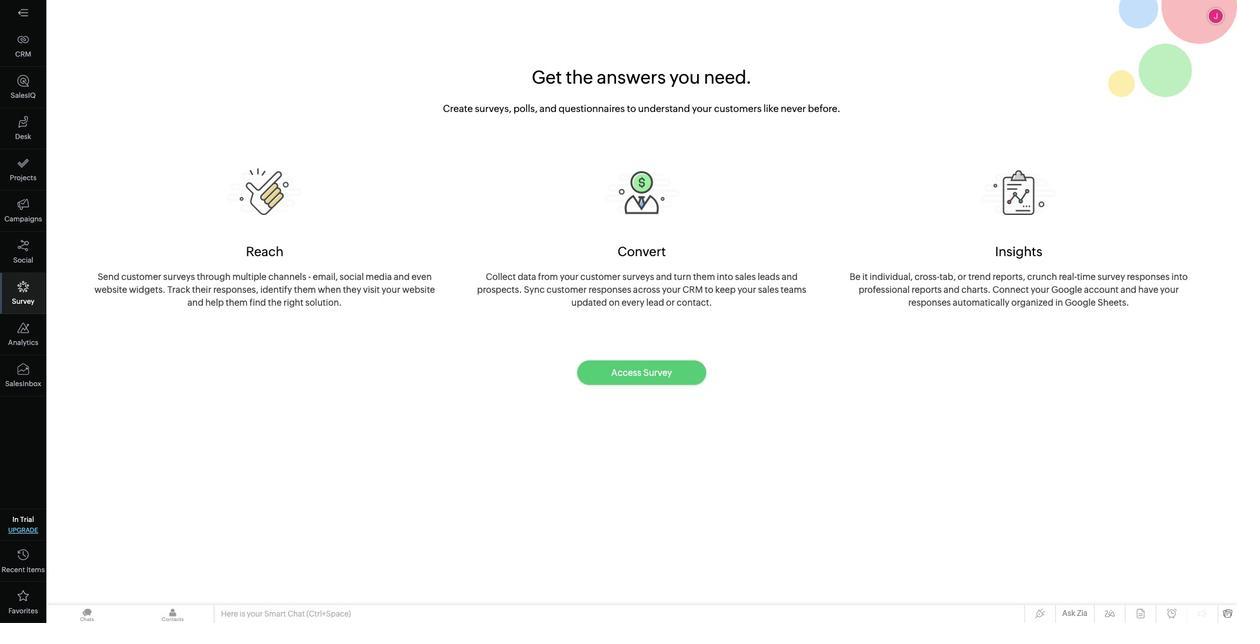 Task type: locate. For each thing, give the bounding box(es) containing it.
1 vertical spatial or
[[666, 298, 675, 308]]

2 into from the left
[[1171, 272, 1188, 282]]

collect
[[486, 272, 516, 282]]

data
[[518, 272, 536, 282]]

and down tab,
[[944, 285, 960, 295]]

salesinbox
[[5, 380, 41, 388]]

0 horizontal spatial to
[[627, 103, 636, 114]]

the inside send customer surveys through multiple channels - email, social media and even website widgets. track their responses, identify them when they visit your website and help them find the right solution.
[[268, 298, 282, 308]]

0 vertical spatial survey
[[12, 298, 35, 305]]

your inside send customer surveys through multiple channels - email, social media and even website widgets. track their responses, identify them when they visit your website and help them find the right solution.
[[382, 285, 400, 295]]

1 horizontal spatial sales
[[758, 285, 779, 295]]

2 horizontal spatial responses
[[1127, 272, 1170, 282]]

1 horizontal spatial to
[[705, 285, 713, 295]]

contacts image
[[132, 606, 213, 624]]

through
[[197, 272, 231, 282]]

and
[[539, 103, 557, 114], [394, 272, 410, 282], [656, 272, 672, 282], [782, 272, 798, 282], [944, 285, 960, 295], [1121, 285, 1137, 295], [187, 298, 203, 308]]

prospects.
[[477, 285, 522, 295]]

customer down from
[[547, 285, 587, 295]]

sales down 'leads' at the right top
[[758, 285, 779, 295]]

visit
[[363, 285, 380, 295]]

answers
[[597, 67, 666, 88]]

desk link
[[0, 108, 46, 149]]

0 horizontal spatial or
[[666, 298, 675, 308]]

salesinbox link
[[0, 356, 46, 397]]

2 vertical spatial them
[[226, 298, 248, 308]]

1 horizontal spatial into
[[1171, 272, 1188, 282]]

google
[[1051, 285, 1082, 295], [1065, 298, 1096, 308]]

survey right access
[[643, 368, 672, 378]]

into
[[717, 272, 733, 282], [1171, 272, 1188, 282]]

responses
[[1127, 272, 1170, 282], [589, 285, 631, 295], [908, 298, 951, 308]]

them right turn
[[693, 272, 715, 282]]

your right keep
[[737, 285, 756, 295]]

they
[[343, 285, 361, 295]]

website down even
[[402, 285, 435, 295]]

0 horizontal spatial them
[[226, 298, 248, 308]]

1 horizontal spatial them
[[294, 285, 316, 295]]

crm inside collect data from your customer surveys and turn them into sales leads and prospects. sync customer responses across your crm to keep your sales teams updated on every lead or contact.
[[683, 285, 703, 295]]

1 vertical spatial responses
[[589, 285, 631, 295]]

them inside collect data from your customer surveys and turn them into sales leads and prospects. sync customer responses across your crm to keep your sales teams updated on every lead or contact.
[[693, 272, 715, 282]]

chats image
[[46, 606, 128, 624]]

or
[[958, 272, 966, 282], [666, 298, 675, 308]]

or right lead
[[666, 298, 675, 308]]

0 horizontal spatial sales
[[735, 272, 756, 282]]

2 horizontal spatial them
[[693, 272, 715, 282]]

1 vertical spatial sales
[[758, 285, 779, 295]]

and left have
[[1121, 285, 1137, 295]]

your right have
[[1160, 285, 1179, 295]]

access
[[611, 368, 641, 378]]

0 horizontal spatial survey
[[12, 298, 35, 305]]

-
[[308, 272, 311, 282]]

professional
[[859, 285, 910, 295]]

track
[[167, 285, 190, 295]]

1 into from the left
[[717, 272, 733, 282]]

is
[[240, 610, 245, 619]]

them
[[693, 272, 715, 282], [294, 285, 316, 295], [226, 298, 248, 308]]

surveys
[[163, 272, 195, 282], [622, 272, 654, 282]]

google right in
[[1065, 298, 1096, 308]]

(ctrl+space)
[[306, 610, 351, 619]]

or inside collect data from your customer surveys and turn them into sales leads and prospects. sync customer responses across your crm to keep your sales teams updated on every lead or contact.
[[666, 298, 675, 308]]

customer inside send customer surveys through multiple channels - email, social media and even website widgets. track their responses, identify them when they visit your website and help them find the right solution.
[[121, 272, 161, 282]]

crm
[[15, 50, 31, 58], [683, 285, 703, 295]]

0 horizontal spatial the
[[268, 298, 282, 308]]

0 vertical spatial them
[[693, 272, 715, 282]]

1 vertical spatial google
[[1065, 298, 1096, 308]]

salesiq
[[11, 91, 36, 99]]

0 horizontal spatial website
[[94, 285, 127, 295]]

0 horizontal spatial crm
[[15, 50, 31, 58]]

charts.
[[961, 285, 991, 295]]

need.
[[704, 67, 752, 88]]

0 vertical spatial the
[[566, 67, 593, 88]]

1 horizontal spatial crm
[[683, 285, 703, 295]]

0 horizontal spatial responses
[[589, 285, 631, 295]]

understand
[[638, 103, 690, 114]]

google down real- at top right
[[1051, 285, 1082, 295]]

them down -
[[294, 285, 316, 295]]

trial
[[20, 516, 34, 524]]

1 vertical spatial the
[[268, 298, 282, 308]]

1 horizontal spatial website
[[402, 285, 435, 295]]

responses down reports
[[908, 298, 951, 308]]

your
[[692, 103, 712, 114], [560, 272, 579, 282], [382, 285, 400, 295], [662, 285, 681, 295], [737, 285, 756, 295], [1031, 285, 1049, 295], [1160, 285, 1179, 295], [247, 610, 263, 619]]

zia
[[1077, 610, 1088, 619]]

2 vertical spatial responses
[[908, 298, 951, 308]]

survey
[[12, 298, 35, 305], [643, 368, 672, 378]]

responses up on
[[589, 285, 631, 295]]

1 horizontal spatial the
[[566, 67, 593, 88]]

updated
[[571, 298, 607, 308]]

1 surveys from the left
[[163, 272, 195, 282]]

get
[[532, 67, 562, 88]]

1 vertical spatial survey
[[643, 368, 672, 378]]

campaigns
[[4, 215, 42, 223]]

here is your smart chat (ctrl+space)
[[221, 610, 351, 619]]

crm link
[[0, 26, 46, 67]]

sales
[[735, 272, 756, 282], [758, 285, 779, 295]]

widgets.
[[129, 285, 166, 295]]

crm up contact. at the top of page
[[683, 285, 703, 295]]

reach
[[246, 244, 283, 259]]

the right get
[[566, 67, 593, 88]]

surveys up the track
[[163, 272, 195, 282]]

you
[[669, 67, 700, 88]]

2 surveys from the left
[[622, 272, 654, 282]]

0 vertical spatial to
[[627, 103, 636, 114]]

surveys inside send customer surveys through multiple channels - email, social media and even website widgets. track their responses, identify them when they visit your website and help them find the right solution.
[[163, 272, 195, 282]]

sales left 'leads' at the right top
[[735, 272, 756, 282]]

sync
[[524, 285, 545, 295]]

to left keep
[[705, 285, 713, 295]]

survey up analytics link
[[12, 298, 35, 305]]

0 horizontal spatial surveys
[[163, 272, 195, 282]]

in
[[1055, 298, 1063, 308]]

customer up the widgets.
[[121, 272, 161, 282]]

0 vertical spatial crm
[[15, 50, 31, 58]]

here
[[221, 610, 238, 619]]

trend
[[968, 272, 991, 282]]

website
[[94, 285, 127, 295], [402, 285, 435, 295]]

responses inside collect data from your customer surveys and turn them into sales leads and prospects. sync customer responses across your crm to keep your sales teams updated on every lead or contact.
[[589, 285, 631, 295]]

account
[[1084, 285, 1119, 295]]

0 horizontal spatial into
[[717, 272, 733, 282]]

and left turn
[[656, 272, 672, 282]]

reports
[[912, 285, 942, 295]]

the down identify
[[268, 298, 282, 308]]

when
[[318, 285, 341, 295]]

them down the responses,
[[226, 298, 248, 308]]

1 horizontal spatial surveys
[[622, 272, 654, 282]]

sheets.
[[1098, 298, 1129, 308]]

0 vertical spatial or
[[958, 272, 966, 282]]

1 vertical spatial crm
[[683, 285, 703, 295]]

crm up salesiq link
[[15, 50, 31, 58]]

1 vertical spatial to
[[705, 285, 713, 295]]

your down media
[[382, 285, 400, 295]]

customer
[[121, 272, 161, 282], [580, 272, 621, 282], [547, 285, 587, 295]]

campaigns link
[[0, 191, 46, 232]]

surveys up the across
[[622, 272, 654, 282]]

email,
[[313, 272, 338, 282]]

access survey
[[611, 368, 672, 378]]

1 horizontal spatial or
[[958, 272, 966, 282]]

into inside collect data from your customer surveys and turn them into sales leads and prospects. sync customer responses across your crm to keep your sales teams updated on every lead or contact.
[[717, 272, 733, 282]]

contact.
[[677, 298, 712, 308]]

website down send in the top left of the page
[[94, 285, 127, 295]]

time
[[1077, 272, 1096, 282]]

before.
[[808, 103, 840, 114]]

or right tab,
[[958, 272, 966, 282]]

the
[[566, 67, 593, 88], [268, 298, 282, 308]]

responses up have
[[1127, 272, 1170, 282]]

multiple
[[232, 272, 267, 282]]

customers
[[714, 103, 762, 114]]

to down answers
[[627, 103, 636, 114]]



Task type: vqa. For each thing, say whether or not it's contained in the screenshot.
the will at the left
no



Task type: describe. For each thing, give the bounding box(es) containing it.
on
[[609, 298, 620, 308]]

your down turn
[[662, 285, 681, 295]]

analytics
[[8, 339, 38, 347]]

right
[[283, 298, 303, 308]]

collect data from your customer surveys and turn them into sales leads and prospects. sync customer responses across your crm to keep your sales teams updated on every lead or contact.
[[477, 272, 806, 308]]

across
[[633, 285, 660, 295]]

your right from
[[560, 272, 579, 282]]

real-
[[1059, 272, 1077, 282]]

like
[[764, 103, 779, 114]]

survey link
[[0, 273, 46, 314]]

ask zia
[[1062, 610, 1088, 619]]

items
[[26, 566, 45, 574]]

surveys inside collect data from your customer surveys and turn them into sales leads and prospects. sync customer responses across your crm to keep your sales teams updated on every lead or contact.
[[622, 272, 654, 282]]

questionnaires
[[559, 103, 625, 114]]

teams
[[781, 285, 806, 295]]

and up teams
[[782, 272, 798, 282]]

surveys,
[[475, 103, 511, 114]]

0 vertical spatial sales
[[735, 272, 756, 282]]

salesiq link
[[0, 67, 46, 108]]

convert
[[618, 244, 666, 259]]

your down crunch
[[1031, 285, 1049, 295]]

never
[[781, 103, 806, 114]]

smart
[[264, 610, 286, 619]]

social link
[[0, 232, 46, 273]]

tab,
[[940, 272, 956, 282]]

from
[[538, 272, 558, 282]]

and right polls, on the top left of page
[[539, 103, 557, 114]]

projects
[[10, 174, 37, 182]]

their
[[192, 285, 211, 295]]

create
[[443, 103, 473, 114]]

upgrade
[[8, 527, 38, 534]]

organized
[[1011, 298, 1053, 308]]

chat
[[288, 610, 305, 619]]

customer up updated
[[580, 272, 621, 282]]

polls,
[[513, 103, 538, 114]]

it
[[862, 272, 868, 282]]

send
[[98, 272, 119, 282]]

favorites
[[8, 608, 38, 615]]

desk
[[15, 133, 31, 140]]

lead
[[646, 298, 664, 308]]

create surveys, polls, and questionnaires to understand your customers like never before.
[[443, 103, 840, 114]]

responses,
[[213, 285, 258, 295]]

your right is
[[247, 610, 263, 619]]

into inside be it individual, cross-tab, or trend reports, crunch real-time survey responses into professional reports and charts. connect your google account and have your responses automatically organized in google sheets.
[[1171, 272, 1188, 282]]

cross-
[[915, 272, 940, 282]]

or inside be it individual, cross-tab, or trend reports, crunch real-time survey responses into professional reports and charts. connect your google account and have your responses automatically organized in google sheets.
[[958, 272, 966, 282]]

projects link
[[0, 149, 46, 191]]

media
[[366, 272, 392, 282]]

send customer surveys through multiple channels - email, social media and even website widgets. track their responses, identify them when they visit your website and help them find the right solution.
[[94, 272, 435, 308]]

social
[[13, 256, 33, 264]]

recent items
[[2, 566, 45, 574]]

0 vertical spatial google
[[1051, 285, 1082, 295]]

1 vertical spatial them
[[294, 285, 316, 295]]

find
[[249, 298, 266, 308]]

identify
[[260, 285, 292, 295]]

help
[[205, 298, 224, 308]]

analytics link
[[0, 314, 46, 356]]

1 horizontal spatial survey
[[643, 368, 672, 378]]

solution.
[[305, 298, 342, 308]]

be
[[850, 272, 861, 282]]

have
[[1138, 285, 1158, 295]]

social
[[340, 272, 364, 282]]

0 vertical spatial responses
[[1127, 272, 1170, 282]]

every
[[622, 298, 644, 308]]

and down their
[[187, 298, 203, 308]]

recent
[[2, 566, 25, 574]]

in trial upgrade
[[8, 516, 38, 534]]

even
[[412, 272, 432, 282]]

ask
[[1062, 610, 1075, 619]]

1 horizontal spatial responses
[[908, 298, 951, 308]]

1 website from the left
[[94, 285, 127, 295]]

get the answers you need.
[[532, 67, 752, 88]]

your down you
[[692, 103, 712, 114]]

keep
[[715, 285, 736, 295]]

and left even
[[394, 272, 410, 282]]

survey
[[1098, 272, 1125, 282]]

automatically
[[953, 298, 1009, 308]]

turn
[[674, 272, 691, 282]]

crunch
[[1027, 272, 1057, 282]]

2 website from the left
[[402, 285, 435, 295]]

be it individual, cross-tab, or trend reports, crunch real-time survey responses into professional reports and charts. connect your google account and have your responses automatically organized in google sheets.
[[850, 272, 1188, 308]]

insights
[[995, 244, 1042, 259]]

reports,
[[993, 272, 1025, 282]]

channels
[[268, 272, 306, 282]]

to inside collect data from your customer surveys and turn them into sales leads and prospects. sync customer responses across your crm to keep your sales teams updated on every lead or contact.
[[705, 285, 713, 295]]

individual,
[[870, 272, 913, 282]]

leads
[[758, 272, 780, 282]]



